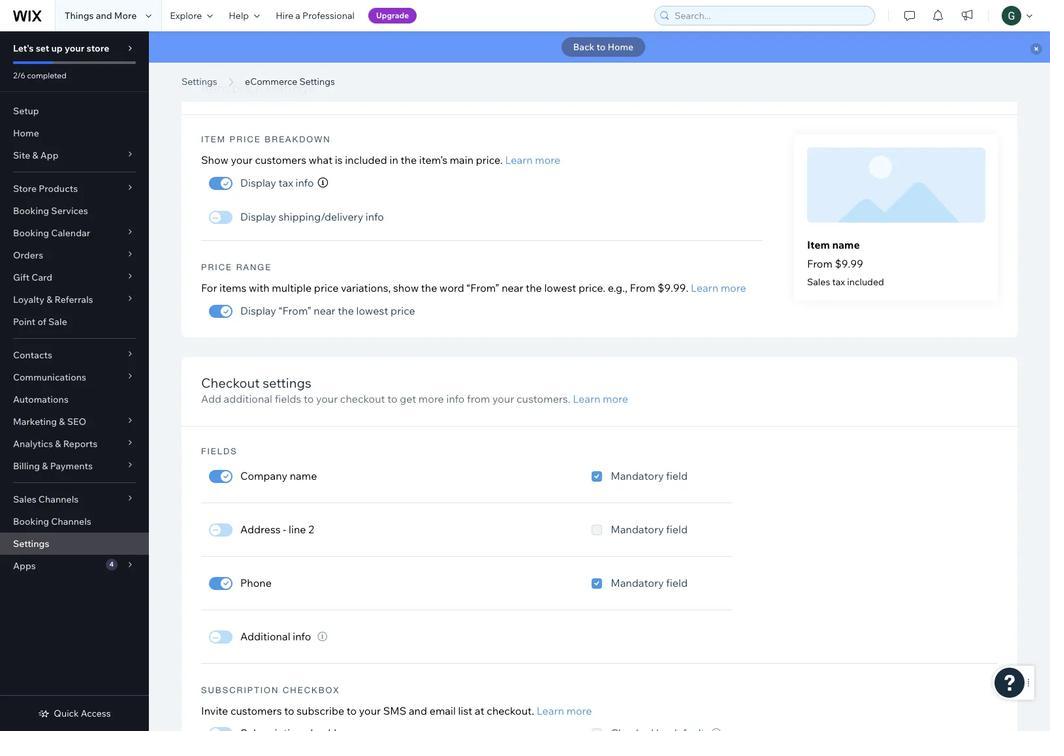 Task type: locate. For each thing, give the bounding box(es) containing it.
1 mandatory from the top
[[611, 469, 664, 482]]

lowest down variations,
[[356, 305, 388, 318]]

2 mandatory field from the top
[[611, 523, 688, 536]]

learn more link
[[505, 154, 561, 167], [691, 282, 746, 295], [573, 393, 628, 406], [537, 705, 592, 718]]

price
[[230, 135, 261, 144], [201, 263, 233, 273]]

1 vertical spatial tax
[[832, 276, 845, 288]]

0 vertical spatial price
[[230, 135, 261, 144]]

price down show
[[391, 305, 415, 318]]

settings inside sidebar element
[[13, 538, 49, 550]]

learn right main
[[505, 154, 533, 167]]

2 vertical spatial mandatory field
[[611, 577, 688, 590]]

to down subscription checkbox
[[284, 705, 294, 718]]

checkbox
[[283, 686, 340, 696]]

& right loyalty
[[46, 294, 52, 306]]

breakdown
[[265, 135, 331, 144]]

item's
[[419, 154, 447, 167]]

from
[[807, 257, 833, 270], [630, 282, 655, 295]]

0 vertical spatial and
[[96, 10, 112, 22]]

& inside popup button
[[59, 416, 65, 428]]

display for display tax info
[[240, 176, 276, 190]]

mandatory field for name
[[611, 469, 688, 482]]

$9.99.
[[658, 282, 689, 295]]

1 vertical spatial "from"
[[278, 305, 311, 318]]

2 vertical spatial field
[[666, 577, 688, 590]]

0 horizontal spatial settings link
[[0, 533, 149, 555]]

1 vertical spatial mandatory
[[611, 523, 664, 536]]

0 vertical spatial item
[[201, 80, 229, 96]]

1 vertical spatial near
[[314, 305, 335, 318]]

0 vertical spatial from
[[807, 257, 833, 270]]

quick access
[[54, 708, 111, 720]]

billing
[[13, 460, 40, 472]]

booking inside "booking channels" link
[[13, 516, 49, 528]]

customers
[[255, 154, 306, 167], [230, 705, 282, 718]]

1 horizontal spatial tax
[[832, 276, 845, 288]]

let's
[[13, 42, 34, 54]]

name up $9.99
[[832, 238, 860, 252]]

0 vertical spatial near
[[502, 282, 523, 295]]

sales
[[807, 276, 830, 288], [13, 494, 36, 506]]

0 horizontal spatial name
[[290, 469, 317, 482]]

2 booking from the top
[[13, 227, 49, 239]]

upgrade button
[[368, 8, 417, 24]]

additional info
[[240, 630, 311, 643]]

2/6
[[13, 71, 25, 80]]

display
[[240, 176, 276, 190], [240, 210, 276, 224], [240, 305, 276, 318]]

and
[[96, 10, 112, 22], [409, 705, 427, 718]]

home
[[608, 41, 634, 53], [13, 127, 39, 139]]

ecommerce settings
[[182, 59, 418, 89], [245, 76, 335, 88]]

items
[[219, 282, 246, 295]]

2 vertical spatial booking
[[13, 516, 49, 528]]

0 vertical spatial lowest
[[544, 282, 576, 295]]

1 horizontal spatial from
[[807, 257, 833, 270]]

info right additional
[[293, 630, 311, 643]]

& for marketing
[[59, 416, 65, 428]]

from left $9.99
[[807, 257, 833, 270]]

1 vertical spatial included
[[847, 276, 884, 288]]

1 vertical spatial mandatory field
[[611, 523, 688, 536]]

channels inside dropdown button
[[38, 494, 79, 506]]

1 vertical spatial name
[[290, 469, 317, 482]]

info inside "checkout settings add additional fields to your checkout to get more info from your customers. learn more"
[[446, 393, 465, 406]]

0 horizontal spatial price
[[232, 80, 263, 96]]

ecommerce
[[182, 59, 318, 89], [245, 76, 297, 88]]

item name from $9.99 sales tax included
[[807, 238, 884, 288]]

channels for sales channels
[[38, 494, 79, 506]]

price up for
[[201, 263, 233, 273]]

& inside dropdown button
[[55, 438, 61, 450]]

lowest
[[544, 282, 576, 295], [356, 305, 388, 318]]

& inside 'popup button'
[[32, 150, 38, 161]]

& inside popup button
[[42, 460, 48, 472]]

display down item price breakdown
[[240, 176, 276, 190]]

booking inside booking services link
[[13, 205, 49, 217]]

1 horizontal spatial name
[[832, 238, 860, 252]]

display down with
[[240, 305, 276, 318]]

communications button
[[0, 366, 149, 389]]

settings up the fields at the left bottom of page
[[263, 375, 311, 391]]

0 vertical spatial name
[[832, 238, 860, 252]]

0 vertical spatial price.
[[476, 154, 503, 167]]

1 horizontal spatial included
[[847, 276, 884, 288]]

1 horizontal spatial "from"
[[467, 282, 499, 295]]

1 display from the top
[[240, 176, 276, 190]]

price up display "from" near the lowest price
[[314, 282, 339, 295]]

2 vertical spatial item
[[807, 238, 830, 252]]

3 booking from the top
[[13, 516, 49, 528]]

0 vertical spatial settings link
[[175, 75, 224, 88]]

range
[[236, 263, 272, 273]]

2/6 completed
[[13, 71, 66, 80]]

to
[[597, 41, 606, 53], [304, 393, 314, 406], [387, 393, 398, 406], [284, 705, 294, 718], [347, 705, 357, 718]]

learn more link for subscription checkbox
[[537, 705, 592, 718]]

multiple
[[272, 282, 312, 295]]

booking down store
[[13, 205, 49, 217]]

0 horizontal spatial from
[[630, 282, 655, 295]]

invite customers to subscribe to your sms and email list at checkout. learn more
[[201, 705, 592, 718]]

things and more
[[65, 10, 137, 22]]

1 vertical spatial lowest
[[356, 305, 388, 318]]

1 vertical spatial channels
[[51, 516, 91, 528]]

0 horizontal spatial price.
[[476, 154, 503, 167]]

display for display "from" near the lowest price
[[240, 305, 276, 318]]

display shipping/delivery info
[[240, 210, 384, 224]]

apps
[[13, 560, 36, 572]]

hire a professional link
[[268, 0, 362, 31]]

2 vertical spatial mandatory
[[611, 577, 664, 590]]

home right back
[[608, 41, 634, 53]]

included right is
[[345, 154, 387, 167]]

1 vertical spatial booking
[[13, 227, 49, 239]]

near
[[502, 282, 523, 295], [314, 305, 335, 318]]

info tooltip image
[[318, 632, 327, 642], [712, 729, 721, 731]]

3 mandatory field from the top
[[611, 577, 688, 590]]

1 vertical spatial price.
[[579, 282, 605, 295]]

& for loyalty
[[46, 294, 52, 306]]

1 horizontal spatial price
[[314, 282, 339, 295]]

show
[[201, 154, 229, 167]]

0 vertical spatial channels
[[38, 494, 79, 506]]

loyalty & referrals button
[[0, 289, 149, 311]]

back to home alert
[[149, 31, 1050, 63]]

included down $9.99
[[847, 276, 884, 288]]

field for -
[[666, 523, 688, 536]]

3 field from the top
[[666, 577, 688, 590]]

learn right customers.
[[573, 393, 600, 406]]

to right back
[[597, 41, 606, 53]]

booking up orders
[[13, 227, 49, 239]]

1 vertical spatial sales
[[13, 494, 36, 506]]

& right site
[[32, 150, 38, 161]]

1 vertical spatial settings
[[263, 375, 311, 391]]

0 horizontal spatial lowest
[[356, 305, 388, 318]]

back to home button
[[562, 37, 645, 57]]

name right company
[[290, 469, 317, 482]]

1 vertical spatial home
[[13, 127, 39, 139]]

tax down $9.99
[[832, 276, 845, 288]]

1 vertical spatial price
[[201, 263, 233, 273]]

1 vertical spatial from
[[630, 282, 655, 295]]

booking
[[13, 205, 49, 217], [13, 227, 49, 239], [13, 516, 49, 528]]

1 booking from the top
[[13, 205, 49, 217]]

0 vertical spatial info tooltip image
[[318, 632, 327, 642]]

for
[[201, 282, 217, 295]]

up
[[51, 42, 63, 54]]

company name
[[240, 469, 317, 482]]

2 display from the top
[[240, 210, 276, 224]]

price. right main
[[476, 154, 503, 167]]

0 horizontal spatial near
[[314, 305, 335, 318]]

payments
[[50, 460, 93, 472]]

contacts
[[13, 349, 52, 361]]

& left reports
[[55, 438, 61, 450]]

price left breakdown
[[230, 135, 261, 144]]

info tooltip image
[[318, 178, 328, 188]]

analytics & reports
[[13, 438, 97, 450]]

0 horizontal spatial home
[[13, 127, 39, 139]]

1 horizontal spatial sales
[[807, 276, 830, 288]]

sales channels button
[[0, 489, 149, 511]]

from right e.g., at the right
[[630, 282, 655, 295]]

item
[[201, 80, 229, 96], [201, 135, 226, 144], [807, 238, 830, 252]]

1 vertical spatial info tooltip image
[[712, 729, 721, 731]]

price. left e.g., at the right
[[579, 282, 605, 295]]

&
[[32, 150, 38, 161], [46, 294, 52, 306], [59, 416, 65, 428], [55, 438, 61, 450], [42, 460, 48, 472]]

to left get on the left bottom of the page
[[387, 393, 398, 406]]

marketing
[[13, 416, 57, 428]]

show your customers what is included in the item's main price. learn more
[[201, 154, 561, 167]]

-
[[283, 523, 286, 536]]

your
[[65, 42, 84, 54], [231, 154, 253, 167], [316, 393, 338, 406], [492, 393, 514, 406], [359, 705, 381, 718]]

more
[[535, 154, 561, 167], [721, 282, 746, 295], [419, 393, 444, 406], [603, 393, 628, 406], [567, 705, 592, 718]]

0 vertical spatial display
[[240, 176, 276, 190]]

0 vertical spatial mandatory
[[611, 469, 664, 482]]

1 vertical spatial field
[[666, 523, 688, 536]]

to right the fields at the left bottom of page
[[304, 393, 314, 406]]

0 vertical spatial mandatory field
[[611, 469, 688, 482]]

0 vertical spatial sales
[[807, 276, 830, 288]]

learn
[[505, 154, 533, 167], [691, 282, 718, 295], [573, 393, 600, 406], [537, 705, 564, 718]]

referrals
[[55, 294, 93, 306]]

checkout
[[340, 393, 385, 406]]

customers up display tax info
[[255, 154, 306, 167]]

to right subscribe
[[347, 705, 357, 718]]

0 vertical spatial tax
[[278, 176, 293, 190]]

fields
[[201, 447, 237, 456]]

billing & payments
[[13, 460, 93, 472]]

1 horizontal spatial home
[[608, 41, 634, 53]]

customers down subscription checkbox
[[230, 705, 282, 718]]

1 vertical spatial display
[[240, 210, 276, 224]]

2 vertical spatial price
[[391, 305, 415, 318]]

0 horizontal spatial info tooltip image
[[318, 632, 327, 642]]

2 mandatory from the top
[[611, 523, 664, 536]]

channels down sales channels dropdown button
[[51, 516, 91, 528]]

let's set up your store
[[13, 42, 109, 54]]

and right sms
[[409, 705, 427, 718]]

1 field from the top
[[666, 469, 688, 482]]

1 vertical spatial and
[[409, 705, 427, 718]]

of
[[38, 316, 46, 328]]

0 vertical spatial field
[[666, 469, 688, 482]]

word
[[440, 282, 464, 295]]

1 mandatory field from the top
[[611, 469, 688, 482]]

& right 'billing'
[[42, 460, 48, 472]]

& left 'seo'
[[59, 416, 65, 428]]

tax inside item name from $9.99 sales tax included
[[832, 276, 845, 288]]

0 vertical spatial customers
[[255, 154, 306, 167]]

display down display tax info
[[240, 210, 276, 224]]

lowest left e.g., at the right
[[544, 282, 576, 295]]

name
[[832, 238, 860, 252], [290, 469, 317, 482]]

your right up
[[65, 42, 84, 54]]

ecommerce up item price breakdown
[[245, 76, 297, 88]]

your right from
[[492, 393, 514, 406]]

item for item price breakdown
[[201, 135, 226, 144]]

0 vertical spatial booking
[[13, 205, 49, 217]]

0 horizontal spatial sales
[[13, 494, 36, 506]]

price.
[[476, 154, 503, 167], [579, 282, 605, 295]]

home down setup
[[13, 127, 39, 139]]

channels for booking channels
[[51, 516, 91, 528]]

learn more link for checkout settings
[[573, 393, 628, 406]]

0 vertical spatial price
[[232, 80, 263, 96]]

learn right the $9.99.
[[691, 282, 718, 295]]

explore
[[170, 10, 202, 22]]

tax left info tooltip image
[[278, 176, 293, 190]]

name inside item name from $9.99 sales tax included
[[832, 238, 860, 252]]

orders
[[13, 249, 43, 261]]

0 horizontal spatial included
[[345, 154, 387, 167]]

settings up breakdown
[[265, 80, 314, 96]]

"from" right "word"
[[467, 282, 499, 295]]

3 display from the top
[[240, 305, 276, 318]]

setup link
[[0, 100, 149, 122]]

app
[[40, 150, 59, 161]]

"from" down multiple
[[278, 305, 311, 318]]

price up item price breakdown
[[232, 80, 263, 96]]

info left from
[[446, 393, 465, 406]]

included inside item name from $9.99 sales tax included
[[847, 276, 884, 288]]

2 field from the top
[[666, 523, 688, 536]]

0 horizontal spatial tax
[[278, 176, 293, 190]]

2 horizontal spatial price
[[391, 305, 415, 318]]

& inside dropdown button
[[46, 294, 52, 306]]

sales inside item name from $9.99 sales tax included
[[807, 276, 830, 288]]

booking for booking calendar
[[13, 227, 49, 239]]

channels up booking channels
[[38, 494, 79, 506]]

booking inside booking calendar popup button
[[13, 227, 49, 239]]

0 horizontal spatial "from"
[[278, 305, 311, 318]]

settings
[[323, 59, 418, 89], [182, 76, 217, 88], [299, 76, 335, 88], [13, 538, 49, 550]]

0 vertical spatial home
[[608, 41, 634, 53]]

mandatory field
[[611, 469, 688, 482], [611, 523, 688, 536], [611, 577, 688, 590]]

and left more
[[96, 10, 112, 22]]

booking down sales channels
[[13, 516, 49, 528]]

channels
[[38, 494, 79, 506], [51, 516, 91, 528]]

site & app button
[[0, 144, 149, 167]]

home inside button
[[608, 41, 634, 53]]

2 vertical spatial display
[[240, 305, 276, 318]]

mandatory for -
[[611, 523, 664, 536]]

learn inside "checkout settings add additional fields to your checkout to get more info from your customers. learn more"
[[573, 393, 600, 406]]

1 vertical spatial item
[[201, 135, 226, 144]]

your left sms
[[359, 705, 381, 718]]

store
[[13, 183, 37, 195]]

ecommerce settings down the "a"
[[182, 59, 418, 89]]

1 horizontal spatial and
[[409, 705, 427, 718]]

booking services link
[[0, 200, 149, 222]]

0 horizontal spatial and
[[96, 10, 112, 22]]



Task type: describe. For each thing, give the bounding box(es) containing it.
professional
[[302, 10, 355, 22]]

fields
[[275, 393, 301, 406]]

hire a professional
[[276, 10, 355, 22]]

your right show
[[231, 154, 253, 167]]

loyalty
[[13, 294, 44, 306]]

back
[[573, 41, 595, 53]]

mandatory for name
[[611, 469, 664, 482]]

help
[[229, 10, 249, 22]]

home link
[[0, 122, 149, 144]]

company
[[240, 469, 287, 482]]

for items with multiple price variations, show the word "from" near the lowest price. e.g., from $9.99. learn more
[[201, 282, 746, 295]]

contacts button
[[0, 344, 149, 366]]

1 horizontal spatial price.
[[579, 282, 605, 295]]

loyalty & referrals
[[13, 294, 93, 306]]

& for site
[[32, 150, 38, 161]]

info right shipping/delivery on the left
[[366, 210, 384, 224]]

customers.
[[517, 393, 571, 406]]

2
[[308, 523, 314, 536]]

0 vertical spatial included
[[345, 154, 387, 167]]

item price settings
[[201, 80, 314, 96]]

sales inside dropdown button
[[13, 494, 36, 506]]

more
[[114, 10, 137, 22]]

home inside sidebar element
[[13, 127, 39, 139]]

item inside item name from $9.99 sales tax included
[[807, 238, 830, 252]]

invite
[[201, 705, 228, 718]]

checkout settings add additional fields to your checkout to get more info from your customers. learn more
[[201, 375, 628, 406]]

1 vertical spatial customers
[[230, 705, 282, 718]]

3 mandatory from the top
[[611, 577, 664, 590]]

completed
[[27, 71, 66, 80]]

calendar
[[51, 227, 90, 239]]

gift card button
[[0, 266, 149, 289]]

phone
[[240, 577, 272, 590]]

name for item
[[832, 238, 860, 252]]

1 vertical spatial settings link
[[0, 533, 149, 555]]

services
[[51, 205, 88, 217]]

in
[[390, 154, 398, 167]]

learn more link for price range
[[691, 282, 746, 295]]

checkout.
[[487, 705, 534, 718]]

communications
[[13, 372, 86, 383]]

products
[[39, 183, 78, 195]]

analytics
[[13, 438, 53, 450]]

ecommerce down help button
[[182, 59, 318, 89]]

booking services
[[13, 205, 88, 217]]

address - line 2
[[240, 523, 314, 536]]

shipping/delivery
[[278, 210, 363, 224]]

card
[[32, 272, 52, 283]]

sidebar element
[[0, 31, 149, 731]]

learn right the checkout.
[[537, 705, 564, 718]]

mandatory field for -
[[611, 523, 688, 536]]

1 horizontal spatial near
[[502, 282, 523, 295]]

add
[[201, 393, 221, 406]]

from inside item name from $9.99 sales tax included
[[807, 257, 833, 270]]

access
[[81, 708, 111, 720]]

hire
[[276, 10, 293, 22]]

0 vertical spatial settings
[[265, 80, 314, 96]]

$9.99
[[835, 257, 863, 270]]

upgrade
[[376, 10, 409, 20]]

your inside sidebar element
[[65, 42, 84, 54]]

settings inside "checkout settings add additional fields to your checkout to get more info from your customers. learn more"
[[263, 375, 311, 391]]

booking channels link
[[0, 511, 149, 533]]

info left info tooltip image
[[296, 176, 314, 190]]

at
[[475, 705, 484, 718]]

point of sale
[[13, 316, 67, 328]]

get
[[400, 393, 416, 406]]

quick
[[54, 708, 79, 720]]

sale
[[48, 316, 67, 328]]

& for billing
[[42, 460, 48, 472]]

sales channels
[[13, 494, 79, 506]]

1 horizontal spatial lowest
[[544, 282, 576, 295]]

subscription checkbox
[[201, 686, 340, 696]]

automations
[[13, 394, 69, 406]]

booking for booking channels
[[13, 516, 49, 528]]

gift card
[[13, 272, 52, 283]]

point
[[13, 316, 35, 328]]

1 vertical spatial price
[[314, 282, 339, 295]]

seo
[[67, 416, 86, 428]]

site
[[13, 150, 30, 161]]

4
[[109, 560, 114, 569]]

store
[[86, 42, 109, 54]]

& for analytics
[[55, 438, 61, 450]]

additional
[[224, 393, 272, 406]]

site & app
[[13, 150, 59, 161]]

line
[[289, 523, 306, 536]]

item for item price settings
[[201, 80, 229, 96]]

name for company
[[290, 469, 317, 482]]

from
[[467, 393, 490, 406]]

back to home
[[573, 41, 634, 53]]

your left the checkout
[[316, 393, 338, 406]]

1 horizontal spatial settings link
[[175, 75, 224, 88]]

0 vertical spatial "from"
[[467, 282, 499, 295]]

ecommerce settings up breakdown
[[245, 76, 335, 88]]

setup
[[13, 105, 39, 117]]

set
[[36, 42, 49, 54]]

booking channels
[[13, 516, 91, 528]]

to inside button
[[597, 41, 606, 53]]

things
[[65, 10, 94, 22]]

display tax info
[[240, 176, 314, 190]]

e.g.,
[[608, 282, 628, 295]]

store products
[[13, 183, 78, 195]]

display for display shipping/delivery info
[[240, 210, 276, 224]]

main
[[450, 154, 474, 167]]

is
[[335, 154, 343, 167]]

quick access button
[[38, 708, 111, 720]]

store products button
[[0, 178, 149, 200]]

marketing & seo
[[13, 416, 86, 428]]

field for name
[[666, 469, 688, 482]]

subscription
[[201, 686, 279, 696]]

sms
[[383, 705, 406, 718]]

marketing & seo button
[[0, 411, 149, 433]]

gift
[[13, 272, 29, 283]]

Search... field
[[671, 7, 871, 25]]

booking for booking services
[[13, 205, 49, 217]]

list
[[458, 705, 472, 718]]

learn more link for item price breakdown
[[505, 154, 561, 167]]

what
[[309, 154, 333, 167]]

1 horizontal spatial info tooltip image
[[712, 729, 721, 731]]

subscribe
[[297, 705, 344, 718]]

point of sale link
[[0, 311, 149, 333]]



Task type: vqa. For each thing, say whether or not it's contained in the screenshot.
"-"
yes



